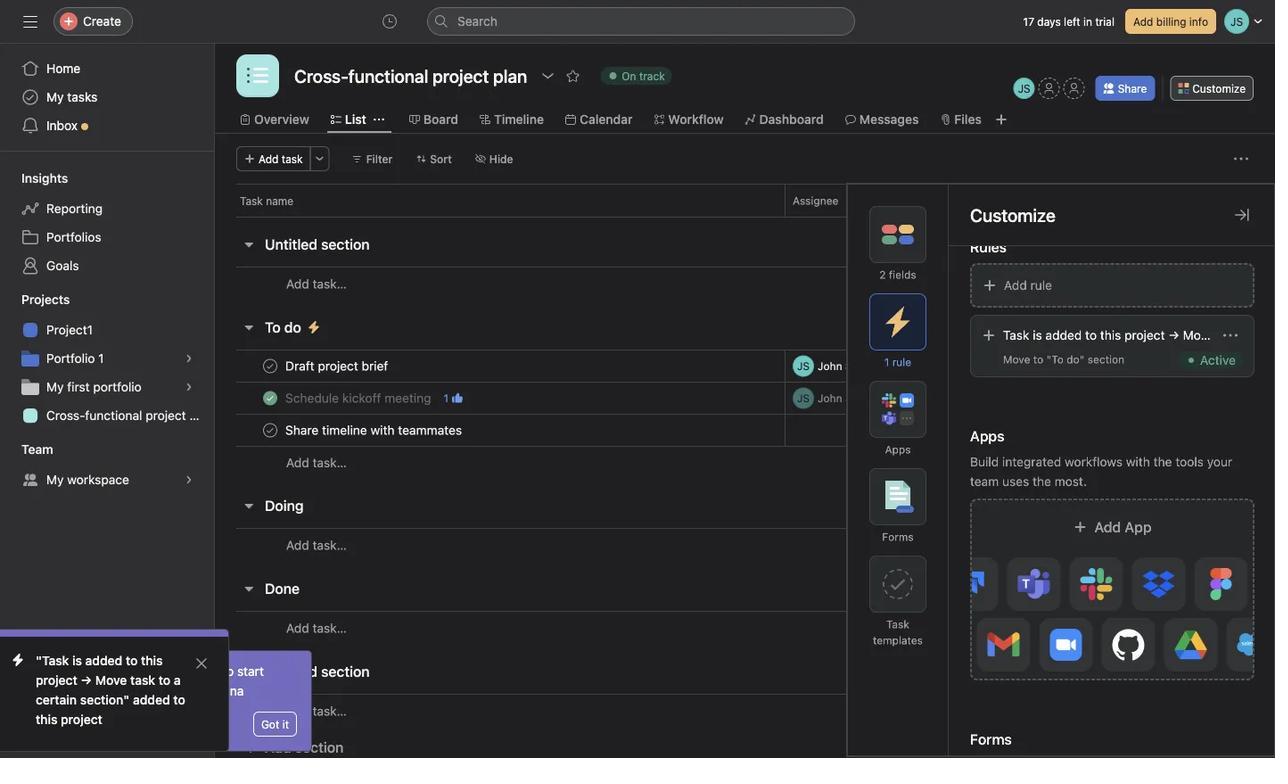 Task type: describe. For each thing, give the bounding box(es) containing it.
js inside button
[[1018, 82, 1031, 95]]

add billing info
[[1133, 15, 1208, 28]]

project down add rule button
[[1125, 328, 1165, 342]]

17 days left in trial
[[1023, 15, 1115, 28]]

header to do tree grid
[[215, 350, 1275, 479]]

search
[[457, 14, 498, 29]]

history image
[[383, 14, 397, 29]]

2 fields
[[880, 268, 917, 281]]

my workspace
[[46, 472, 129, 487]]

oct for oct 20 – 24
[[899, 360, 917, 372]]

portfolio
[[46, 351, 95, 366]]

completed image for oct 23 – 25
[[260, 387, 281, 409]]

priority
[[1005, 194, 1041, 207]]

section inside button
[[295, 739, 344, 756]]

calendar link
[[565, 110, 633, 129]]

add task… row for 2nd the untitled section button
[[215, 694, 1275, 728]]

invite button
[[17, 719, 94, 751]]

list link
[[331, 110, 366, 129]]

teams element
[[0, 433, 214, 498]]

portfolios link
[[11, 223, 203, 251]]

my tasks link
[[11, 83, 203, 111]]

integrated
[[1002, 454, 1061, 469]]

task… inside header to do tree grid
[[313, 455, 347, 470]]

add section
[[265, 739, 344, 756]]

see details, my workspace image
[[184, 474, 194, 485]]

row containing task name
[[215, 184, 1275, 217]]

task name
[[240, 194, 293, 207]]

project down section"
[[61, 712, 102, 727]]

this for "task is added to this project → move task to a certain section" added to this project
[[141, 653, 163, 668]]

oct 24 – 26
[[899, 424, 959, 437]]

done button
[[265, 573, 300, 605]]

tools
[[1176, 454, 1204, 469]]

1 horizontal spatial forms
[[970, 731, 1012, 748]]

4 add task… from the top
[[286, 621, 347, 635]]

smith for oct 20
[[845, 360, 874, 372]]

most.
[[1055, 474, 1087, 489]]

left
[[1064, 15, 1081, 28]]

add tab image
[[994, 112, 1009, 127]]

asana
[[209, 684, 244, 698]]

completed checkbox for oct 23
[[260, 387, 281, 409]]

share button
[[1096, 76, 1155, 101]]

due
[[899, 194, 919, 207]]

completed checkbox for oct 20
[[260, 355, 281, 377]]

2 untitled section from the top
[[265, 663, 370, 680]]

john smith for oct 20 – 24
[[818, 360, 874, 372]]

uses
[[1002, 474, 1029, 489]]

projects element
[[0, 284, 214, 433]]

20
[[920, 360, 933, 372]]

0 vertical spatial forms
[[882, 531, 914, 543]]

inbox
[[46, 118, 78, 133]]

john for oct 20 – 24
[[818, 360, 842, 372]]

board
[[423, 112, 458, 127]]

plan
[[189, 408, 214, 423]]

functional
[[85, 408, 142, 423]]

task for task is added to this project → move task to a c
[[1218, 328, 1242, 342]]

1 for 1 rule
[[884, 356, 889, 368]]

cross-functional project plan link
[[11, 401, 214, 430]]

messages
[[859, 112, 919, 127]]

add inside header to do tree grid
[[286, 455, 309, 470]]

row containing 1
[[215, 382, 1275, 415]]

name
[[266, 194, 293, 207]]

rule for 1 rule
[[892, 356, 912, 368]]

hide button
[[467, 146, 521, 171]]

1 add task… button from the top
[[286, 274, 347, 294]]

rules for to do image
[[307, 320, 321, 334]]

sort
[[430, 152, 452, 165]]

a for task is added to this project → move task to a c
[[1260, 328, 1267, 342]]

info
[[1190, 15, 1208, 28]]

1 horizontal spatial apps
[[970, 428, 1005, 445]]

tab actions image
[[373, 114, 384, 125]]

john smith for oct 23 – 25
[[818, 392, 874, 404]]

more actions image
[[314, 153, 325, 164]]

add inside button
[[1004, 278, 1027, 293]]

more actions image
[[1234, 152, 1249, 166]]

filter button
[[344, 146, 401, 171]]

task for task templates
[[887, 618, 910, 630]]

goals link
[[11, 251, 203, 280]]

show options image
[[541, 69, 555, 83]]

rule for add rule
[[1031, 278, 1052, 293]]

1 for 1 button
[[444, 392, 449, 404]]

add inside button
[[259, 152, 279, 165]]

to
[[265, 319, 281, 336]]

"task
[[36, 653, 69, 668]]

on track button
[[592, 63, 680, 88]]

doing button
[[265, 490, 304, 522]]

overview link
[[240, 110, 309, 129]]

this for task is added to this project → move task to a c
[[1100, 328, 1121, 342]]

draft project brief cell
[[215, 350, 786, 383]]

workflow
[[668, 112, 724, 127]]

task for task name
[[240, 194, 263, 207]]

– for 25
[[936, 392, 943, 404]]

portfolio 1 link
[[11, 344, 203, 373]]

0 vertical spatial in
[[1084, 15, 1092, 28]]

move for task is added to this project → move task to a c
[[1183, 328, 1214, 342]]

1 horizontal spatial the
[[1154, 454, 1172, 469]]

26
[[946, 424, 959, 437]]

add app button
[[970, 499, 1255, 680]]

c
[[1270, 328, 1275, 342]]

completed checkbox for oct 24
[[260, 420, 281, 441]]

task templates
[[873, 618, 923, 647]]

build integrated workflows with the tools your team uses the most.
[[970, 454, 1233, 489]]

add down done
[[286, 621, 309, 635]]

collapse task list for this section image for 2nd the untitled section button
[[242, 664, 256, 679]]

smith for oct 23
[[845, 392, 874, 404]]

add task… button inside header to do tree grid
[[286, 453, 347, 473]]

collapse task list for this section image for 1st the untitled section button from the top of the page
[[242, 237, 256, 251]]

collapse task list for this section image for to do
[[242, 320, 256, 334]]

build
[[970, 454, 999, 469]]

app
[[1125, 519, 1152, 536]]

"to
[[1047, 353, 1064, 366]]

task is added to this project → move task to a c
[[1003, 328, 1275, 342]]

– for 24
[[936, 360, 943, 372]]

insights element
[[0, 162, 214, 284]]

doing
[[265, 497, 304, 514]]

0 horizontal spatial apps
[[885, 443, 911, 456]]

2 vertical spatial added
[[133, 692, 170, 707]]

assignee
[[793, 194, 839, 207]]

add up do
[[286, 276, 309, 291]]

files link
[[940, 110, 982, 129]]

task for task is added to this project → move task to a c
[[1003, 328, 1030, 342]]

see details, portfolio 1 image
[[184, 353, 194, 364]]

3 task… from the top
[[313, 538, 347, 552]]

collaborating
[[117, 684, 192, 698]]

rules
[[970, 239, 1007, 255]]

customize button
[[1170, 76, 1254, 101]]

project up certain
[[36, 673, 77, 688]]

sort button
[[408, 146, 460, 171]]

billing
[[1156, 15, 1187, 28]]

– for 26
[[936, 424, 943, 437]]

track
[[639, 70, 665, 82]]

js for oct 23 – 25
[[797, 392, 810, 404]]

→ for c
[[1169, 328, 1180, 342]]

tasks
[[67, 90, 98, 104]]

board link
[[409, 110, 458, 129]]

with
[[1126, 454, 1150, 469]]

add to starred image
[[566, 69, 580, 83]]

portfolio 1
[[46, 351, 104, 366]]

1 rule
[[884, 356, 912, 368]]

insights button
[[0, 169, 68, 187]]



Task type: vqa. For each thing, say whether or not it's contained in the screenshot.
bottommost open user profile image
no



Task type: locate. For each thing, give the bounding box(es) containing it.
my left first
[[46, 379, 64, 394]]

2 john from the top
[[818, 392, 842, 404]]

add right got
[[286, 704, 309, 718]]

collapse task list for this section image for doing
[[242, 499, 256, 513]]

oct for oct 23 – 25
[[899, 392, 917, 404]]

1 john smith from the top
[[818, 360, 874, 372]]

0 vertical spatial –
[[936, 360, 943, 372]]

invite inside 'invite a teammate to start collaborating in asana got it'
[[117, 664, 148, 679]]

move up active at the right top of page
[[1183, 328, 1214, 342]]

0 vertical spatial smith
[[845, 360, 874, 372]]

1 vertical spatial completed checkbox
[[260, 387, 281, 409]]

invite
[[117, 664, 148, 679], [50, 727, 82, 742]]

2 vertical spatial task
[[130, 673, 155, 688]]

0 horizontal spatial task
[[240, 194, 263, 207]]

1 up share timeline with teammates cell
[[444, 392, 449, 404]]

customize down info
[[1193, 82, 1246, 95]]

2 horizontal spatial this
[[1100, 328, 1121, 342]]

5 add task… button from the top
[[286, 701, 347, 721]]

1 horizontal spatial →
[[1169, 328, 1180, 342]]

"task is added to this project → move task to a certain section" added to this project
[[36, 653, 185, 727]]

add task… down done
[[286, 621, 347, 635]]

schedule kickoff meeting cell
[[215, 382, 786, 415]]

add task… row for "done" button
[[215, 611, 1275, 645]]

Schedule kickoff meeting text field
[[282, 389, 437, 407]]

0 vertical spatial task
[[240, 194, 263, 207]]

is for task
[[1033, 328, 1042, 342]]

1 vertical spatial is
[[72, 653, 82, 668]]

2 vertical spatial collapse task list for this section image
[[242, 581, 256, 596]]

2 task… from the top
[[313, 455, 347, 470]]

0 vertical spatial customize
[[1193, 82, 1246, 95]]

oct left 20
[[899, 360, 917, 372]]

→ inside the "task is added to this project → move task to a certain section" added to this project
[[81, 673, 92, 688]]

0 horizontal spatial this
[[36, 712, 57, 727]]

this down certain
[[36, 712, 57, 727]]

0 vertical spatial completed image
[[260, 355, 281, 377]]

reporting
[[46, 201, 103, 216]]

global element
[[0, 44, 214, 151]]

workspace
[[67, 472, 129, 487]]

oct down oct 23 – 25
[[899, 424, 917, 437]]

1 horizontal spatial task
[[282, 152, 303, 165]]

add up doing
[[286, 455, 309, 470]]

close details image
[[1235, 208, 1249, 222]]

1 horizontal spatial invite
[[117, 664, 148, 679]]

customize up 'rules'
[[970, 204, 1056, 225]]

3 oct from the top
[[899, 424, 917, 437]]

0 horizontal spatial customize
[[970, 204, 1056, 225]]

got it button
[[253, 712, 297, 737]]

added up section"
[[85, 653, 122, 668]]

section
[[321, 236, 370, 253], [1088, 353, 1125, 366], [321, 663, 370, 680], [295, 739, 344, 756]]

task inside row
[[240, 194, 263, 207]]

2 horizontal spatial task
[[1218, 328, 1242, 342]]

1 horizontal spatial this
[[141, 653, 163, 668]]

projects button
[[0, 291, 70, 309]]

completed checkbox inside draft project brief cell
[[260, 355, 281, 377]]

1 horizontal spatial 1
[[444, 392, 449, 404]]

untitled section
[[265, 236, 370, 253], [265, 663, 370, 680]]

0 horizontal spatial →
[[81, 673, 92, 688]]

share
[[1118, 82, 1147, 95]]

in right left
[[1084, 15, 1092, 28]]

5 add task… row from the top
[[215, 694, 1275, 728]]

is right "task
[[72, 653, 82, 668]]

create
[[83, 14, 121, 29]]

1 vertical spatial this
[[141, 653, 163, 668]]

0 vertical spatial john
[[818, 360, 842, 372]]

project inside 'cross-functional project plan' link
[[146, 408, 186, 423]]

add task… button up doing
[[286, 453, 347, 473]]

1 vertical spatial untitled section button
[[265, 655, 370, 688]]

this down add rule button
[[1100, 328, 1121, 342]]

1 inside projects element
[[98, 351, 104, 366]]

Share timeline with teammates text field
[[282, 421, 467, 439]]

a inside the "task is added to this project → move task to a certain section" added to this project
[[174, 673, 181, 688]]

add rule button
[[970, 263, 1255, 308]]

2 vertical spatial completed checkbox
[[260, 420, 281, 441]]

1 vertical spatial collapse task list for this section image
[[242, 664, 256, 679]]

untitled section up it
[[265, 663, 370, 680]]

23
[[920, 392, 933, 404]]

untitled down name
[[265, 236, 318, 253]]

2 add task… button from the top
[[286, 453, 347, 473]]

project left plan
[[146, 408, 186, 423]]

untitled right 'start'
[[265, 663, 318, 680]]

in down teammate
[[195, 684, 205, 698]]

0 vertical spatial is
[[1033, 328, 1042, 342]]

in inside 'invite a teammate to start collaborating in asana got it'
[[195, 684, 205, 698]]

my left tasks
[[46, 90, 64, 104]]

0 vertical spatial 24
[[946, 360, 959, 372]]

my for my tasks
[[46, 90, 64, 104]]

task left name
[[240, 194, 263, 207]]

– left 25
[[936, 392, 943, 404]]

close image
[[194, 656, 209, 671]]

add task… up rules for to do image
[[286, 276, 347, 291]]

3 add task… button from the top
[[286, 536, 347, 555]]

add down doing
[[286, 538, 309, 552]]

row containing js
[[215, 350, 1275, 383]]

task for "task is added to this project → move task to a certain section" added to this project
[[130, 673, 155, 688]]

it
[[282, 718, 289, 730]]

1 vertical spatial untitled
[[265, 663, 318, 680]]

0 horizontal spatial 1
[[98, 351, 104, 366]]

reporting link
[[11, 194, 203, 223]]

js button
[[1014, 78, 1035, 99]]

add task… down doing
[[286, 538, 347, 552]]

1 inside button
[[444, 392, 449, 404]]

move up section"
[[95, 673, 127, 688]]

–
[[936, 360, 943, 372], [936, 392, 943, 404], [936, 424, 943, 437]]

invite inside button
[[50, 727, 82, 742]]

oct 23 – 25
[[899, 392, 959, 404]]

collapse task list for this section image left done
[[242, 581, 256, 596]]

task down 'add rule'
[[1003, 328, 1030, 342]]

0 vertical spatial collapse task list for this section image
[[242, 237, 256, 251]]

task up templates
[[887, 618, 910, 630]]

1 horizontal spatial move
[[1003, 353, 1030, 366]]

to
[[1085, 328, 1097, 342], [1245, 328, 1257, 342], [1033, 353, 1044, 366], [126, 653, 138, 668], [222, 664, 234, 679], [159, 673, 171, 688], [173, 692, 185, 707]]

1 vertical spatial added
[[85, 653, 122, 668]]

– right 20
[[936, 360, 943, 372]]

0 vertical spatial added
[[1046, 328, 1082, 342]]

3 completed image from the top
[[260, 420, 281, 441]]

task inside the "task is added to this project → move task to a certain section" added to this project
[[130, 673, 155, 688]]

the right with
[[1154, 454, 1172, 469]]

invite up collaborating
[[117, 664, 148, 679]]

invite down certain
[[50, 727, 82, 742]]

2 vertical spatial my
[[46, 472, 64, 487]]

1 collapse task list for this section image from the top
[[242, 320, 256, 334]]

2 vertical spatial –
[[936, 424, 943, 437]]

add task button
[[236, 146, 311, 171]]

add task… row for 1st the untitled section button from the top of the page
[[215, 267, 1275, 301]]

task left more actions image
[[282, 152, 303, 165]]

rule left 20
[[892, 356, 912, 368]]

team button
[[0, 441, 53, 458]]

0 horizontal spatial a
[[151, 664, 158, 679]]

completed image for oct 24 – 26
[[260, 420, 281, 441]]

1 vertical spatial task
[[1218, 328, 1242, 342]]

add down 'rules'
[[1004, 278, 1027, 293]]

my tasks
[[46, 90, 98, 104]]

move inside the "task is added to this project → move task to a certain section" added to this project
[[95, 673, 127, 688]]

home
[[46, 61, 80, 76]]

added for "task
[[85, 653, 122, 668]]

24 right 20
[[946, 360, 959, 372]]

is inside the "task is added to this project → move task to a certain section" added to this project
[[72, 653, 82, 668]]

my inside my tasks link
[[46, 90, 64, 104]]

1 left 20
[[884, 356, 889, 368]]

add down the got it button
[[265, 739, 291, 756]]

2 my from the top
[[46, 379, 64, 394]]

0 horizontal spatial the
[[1033, 474, 1051, 489]]

my inside teams element
[[46, 472, 64, 487]]

search button
[[427, 7, 855, 36]]

1 add task… row from the top
[[215, 267, 1275, 301]]

files
[[955, 112, 982, 127]]

added for task
[[1046, 328, 1082, 342]]

2 oct from the top
[[899, 392, 917, 404]]

3 completed checkbox from the top
[[260, 420, 281, 441]]

1 vertical spatial 24
[[920, 424, 933, 437]]

move for "task is added to this project → move task to a certain section" added to this project
[[95, 673, 127, 688]]

add task… button down doing
[[286, 536, 347, 555]]

4 add task… button from the top
[[286, 618, 347, 638]]

0 horizontal spatial added
[[85, 653, 122, 668]]

1 vertical spatial john smith
[[818, 392, 874, 404]]

2 untitled section button from the top
[[265, 655, 370, 688]]

2 vertical spatial js
[[797, 392, 810, 404]]

0 vertical spatial invite
[[117, 664, 148, 679]]

3 add task… row from the top
[[215, 528, 1275, 562]]

task
[[240, 194, 263, 207], [1003, 328, 1030, 342], [887, 618, 910, 630]]

24 left 26
[[920, 424, 933, 437]]

– left 26
[[936, 424, 943, 437]]

2 add task… row from the top
[[215, 446, 1275, 479]]

js for oct 20 – 24
[[797, 360, 810, 372]]

timeline
[[494, 112, 544, 127]]

0 vertical spatial oct
[[899, 360, 917, 372]]

3 my from the top
[[46, 472, 64, 487]]

my first portfolio
[[46, 379, 142, 394]]

js
[[1018, 82, 1031, 95], [797, 360, 810, 372], [797, 392, 810, 404]]

hide
[[489, 152, 513, 165]]

to inside 'invite a teammate to start collaborating in asana got it'
[[222, 664, 234, 679]]

smith left 23
[[845, 392, 874, 404]]

2 horizontal spatial added
[[1046, 328, 1082, 342]]

0 horizontal spatial forms
[[882, 531, 914, 543]]

share timeline with teammates cell
[[215, 414, 786, 447]]

add task… button up rules for to do image
[[286, 274, 347, 294]]

0 vertical spatial task
[[282, 152, 303, 165]]

completed image inside draft project brief cell
[[260, 355, 281, 377]]

add task… button down done
[[286, 618, 347, 638]]

invite for invite a teammate to start collaborating in asana got it
[[117, 664, 148, 679]]

untitled section down name
[[265, 236, 370, 253]]

25
[[946, 392, 959, 404]]

is for "task
[[72, 653, 82, 668]]

Draft project brief text field
[[282, 357, 394, 375]]

2 vertical spatial completed image
[[260, 420, 281, 441]]

see details, my first portfolio image
[[184, 382, 194, 392]]

→ left "open menu" image
[[1169, 328, 1180, 342]]

invite for invite
[[50, 727, 82, 742]]

active
[[1200, 353, 1236, 367]]

invite a teammate to start collaborating in asana tooltip
[[103, 651, 311, 751]]

row containing oct 24
[[215, 414, 1275, 447]]

collapse task list for this section image left doing button
[[242, 499, 256, 513]]

1 completed checkbox from the top
[[260, 355, 281, 377]]

inbox link
[[11, 111, 203, 140]]

2 untitled from the top
[[265, 663, 318, 680]]

1 smith from the top
[[845, 360, 874, 372]]

0 vertical spatial this
[[1100, 328, 1121, 342]]

my workspace link
[[11, 466, 203, 494]]

Completed checkbox
[[260, 355, 281, 377], [260, 387, 281, 409], [260, 420, 281, 441]]

0 vertical spatial the
[[1154, 454, 1172, 469]]

rule
[[1031, 278, 1052, 293], [892, 356, 912, 368]]

completed image inside share timeline with teammates cell
[[260, 420, 281, 441]]

1 horizontal spatial added
[[133, 692, 170, 707]]

task up active at the right top of page
[[1218, 328, 1242, 342]]

2 vertical spatial task
[[887, 618, 910, 630]]

completed image for oct 20 – 24
[[260, 355, 281, 377]]

a
[[1260, 328, 1267, 342], [151, 664, 158, 679], [174, 673, 181, 688]]

is
[[1033, 328, 1042, 342], [72, 653, 82, 668]]

project1 link
[[11, 316, 203, 344]]

3 collapse task list for this section image from the top
[[242, 581, 256, 596]]

→ up section"
[[81, 673, 92, 688]]

None text field
[[290, 60, 532, 92]]

untitled section button up it
[[265, 655, 370, 688]]

0 horizontal spatial in
[[195, 684, 205, 698]]

1 down the project1 link
[[98, 351, 104, 366]]

1 vertical spatial untitled section
[[265, 663, 370, 680]]

task inside task templates
[[887, 618, 910, 630]]

apps down oct 24 – 26
[[885, 443, 911, 456]]

add left app
[[1095, 519, 1121, 536]]

john smith left 23
[[818, 392, 874, 404]]

1 vertical spatial →
[[81, 673, 92, 688]]

0 vertical spatial untitled
[[265, 236, 318, 253]]

add billing info button
[[1125, 9, 1216, 34]]

1 vertical spatial invite
[[50, 727, 82, 742]]

1 collapse task list for this section image from the top
[[242, 237, 256, 251]]

add down overview link
[[259, 152, 279, 165]]

a for "task is added to this project → move task to a certain section" added to this project
[[174, 673, 181, 688]]

1 horizontal spatial 24
[[946, 360, 959, 372]]

0 horizontal spatial invite
[[50, 727, 82, 742]]

0 horizontal spatial 24
[[920, 424, 933, 437]]

1 oct from the top
[[899, 360, 917, 372]]

1 vertical spatial rule
[[892, 356, 912, 368]]

john
[[818, 360, 842, 372], [818, 392, 842, 404]]

4 add task… row from the top
[[215, 611, 1275, 645]]

my inside my first portfolio link
[[46, 379, 64, 394]]

completed checkbox inside share timeline with teammates cell
[[260, 420, 281, 441]]

0 horizontal spatial rule
[[892, 356, 912, 368]]

dashboard link
[[745, 110, 824, 129]]

2 collapse task list for this section image from the top
[[242, 664, 256, 679]]

2 add task… from the top
[[286, 455, 347, 470]]

2 horizontal spatial a
[[1260, 328, 1267, 342]]

2 completed image from the top
[[260, 387, 281, 409]]

collapse task list for this section image left to
[[242, 320, 256, 334]]

0 vertical spatial completed checkbox
[[260, 355, 281, 377]]

customize inside dropdown button
[[1193, 82, 1246, 95]]

0 horizontal spatial task
[[130, 673, 155, 688]]

1 vertical spatial js
[[797, 360, 810, 372]]

1 task… from the top
[[313, 276, 347, 291]]

row
[[215, 184, 1275, 217], [236, 216, 1254, 218], [215, 350, 1275, 383], [215, 382, 1275, 415], [215, 414, 1275, 447]]

section"
[[80, 692, 130, 707]]

1 vertical spatial –
[[936, 392, 943, 404]]

the down integrated on the right
[[1033, 474, 1051, 489]]

do"
[[1067, 353, 1085, 366]]

fields
[[889, 268, 917, 281]]

search list box
[[427, 7, 855, 36]]

1 untitled section button from the top
[[265, 228, 370, 260]]

add inside "button"
[[1095, 519, 1121, 536]]

2 collapse task list for this section image from the top
[[242, 499, 256, 513]]

2 horizontal spatial move
[[1183, 328, 1214, 342]]

got
[[261, 718, 279, 730]]

1 completed image from the top
[[260, 355, 281, 377]]

portfolio
[[93, 379, 142, 394]]

is up 'move to "to do" section'
[[1033, 328, 1042, 342]]

done
[[265, 580, 300, 597]]

add rule
[[1004, 278, 1052, 293]]

cross-
[[46, 408, 85, 423]]

1 add task… from the top
[[286, 276, 347, 291]]

this up collaborating
[[141, 653, 163, 668]]

rule up "to
[[1031, 278, 1052, 293]]

2 completed checkbox from the top
[[260, 387, 281, 409]]

task inside add task button
[[282, 152, 303, 165]]

move
[[1183, 328, 1214, 342], [1003, 353, 1030, 366], [95, 673, 127, 688]]

apps up build
[[970, 428, 1005, 445]]

smith
[[845, 360, 874, 372], [845, 392, 874, 404]]

your
[[1207, 454, 1233, 469]]

1 untitled section from the top
[[265, 236, 370, 253]]

collapse task list for this section image
[[242, 237, 256, 251], [242, 664, 256, 679]]

1 vertical spatial move
[[1003, 353, 1030, 366]]

1 vertical spatial completed image
[[260, 387, 281, 409]]

0 vertical spatial move
[[1183, 328, 1214, 342]]

my first portfolio link
[[11, 373, 203, 401]]

oct for oct 24 – 26
[[899, 424, 917, 437]]

0 horizontal spatial move
[[95, 673, 127, 688]]

→ for certain
[[81, 673, 92, 688]]

0 vertical spatial untitled section
[[265, 236, 370, 253]]

1 vertical spatial forms
[[970, 731, 1012, 748]]

1 vertical spatial task
[[1003, 328, 1030, 342]]

1 vertical spatial john
[[818, 392, 842, 404]]

2 smith from the top
[[845, 392, 874, 404]]

the
[[1154, 454, 1172, 469], [1033, 474, 1051, 489]]

1 horizontal spatial rule
[[1031, 278, 1052, 293]]

1 vertical spatial my
[[46, 379, 64, 394]]

2 vertical spatial oct
[[899, 424, 917, 437]]

add task… up doing
[[286, 455, 347, 470]]

hide sidebar image
[[23, 14, 37, 29]]

open menu image
[[1224, 328, 1238, 342]]

added up 'move to "to do" section'
[[1046, 328, 1082, 342]]

24
[[946, 360, 959, 372], [920, 424, 933, 437]]

0 horizontal spatial is
[[72, 653, 82, 668]]

oct left 23
[[899, 392, 917, 404]]

untitled section button down name
[[265, 228, 370, 260]]

1 vertical spatial collapse task list for this section image
[[242, 499, 256, 513]]

invite a teammate to start collaborating in asana got it
[[117, 664, 289, 730]]

cross-functional project plan
[[46, 408, 214, 423]]

days
[[1037, 15, 1061, 28]]

rule inside button
[[1031, 278, 1052, 293]]

1 vertical spatial the
[[1033, 474, 1051, 489]]

add task… up add section at the bottom left of the page
[[286, 704, 347, 718]]

1 horizontal spatial in
[[1084, 15, 1092, 28]]

add task… row
[[215, 267, 1275, 301], [215, 446, 1275, 479], [215, 528, 1275, 562], [215, 611, 1275, 645], [215, 694, 1275, 728]]

0 vertical spatial js
[[1018, 82, 1031, 95]]

2 horizontal spatial 1
[[884, 356, 889, 368]]

to do
[[265, 319, 301, 336]]

1 horizontal spatial customize
[[1193, 82, 1246, 95]]

1 vertical spatial in
[[195, 684, 205, 698]]

teammate
[[161, 664, 219, 679]]

my
[[46, 90, 64, 104], [46, 379, 64, 394], [46, 472, 64, 487]]

1 untitled from the top
[[265, 236, 318, 253]]

1 vertical spatial oct
[[899, 392, 917, 404]]

smith left 1 rule on the top right of the page
[[845, 360, 874, 372]]

collapse task list for this section image up asana
[[242, 664, 256, 679]]

messages link
[[845, 110, 919, 129]]

5 task… from the top
[[313, 704, 347, 718]]

a inside 'invite a teammate to start collaborating in asana got it'
[[151, 664, 158, 679]]

my down team
[[46, 472, 64, 487]]

3 add task… from the top
[[286, 538, 347, 552]]

2 vertical spatial move
[[95, 673, 127, 688]]

1 my from the top
[[46, 90, 64, 104]]

2 john smith from the top
[[818, 392, 874, 404]]

move left "to
[[1003, 353, 1030, 366]]

workflow link
[[654, 110, 724, 129]]

task left teammate
[[130, 673, 155, 688]]

1 vertical spatial customize
[[970, 204, 1056, 225]]

add task… button up add section at the bottom left of the page
[[286, 701, 347, 721]]

collapse task list for this section image down task name
[[242, 237, 256, 251]]

collapse task list for this section image
[[242, 320, 256, 334], [242, 499, 256, 513], [242, 581, 256, 596]]

4 task… from the top
[[313, 621, 347, 635]]

filter
[[366, 152, 393, 165]]

add task…
[[286, 276, 347, 291], [286, 455, 347, 470], [286, 538, 347, 552], [286, 621, 347, 635], [286, 704, 347, 718]]

do
[[284, 319, 301, 336]]

added
[[1046, 328, 1082, 342], [85, 653, 122, 668], [133, 692, 170, 707]]

move to "to do" section
[[1003, 353, 1125, 366]]

my for my workspace
[[46, 472, 64, 487]]

team
[[970, 474, 999, 489]]

5 add task… from the top
[[286, 704, 347, 718]]

completed image inside schedule kickoff meeting cell
[[260, 387, 281, 409]]

projects
[[21, 292, 70, 307]]

add left billing
[[1133, 15, 1153, 28]]

create button
[[54, 7, 133, 36]]

0 vertical spatial collapse task list for this section image
[[242, 320, 256, 334]]

john for oct 23 – 25
[[818, 392, 842, 404]]

2 vertical spatial this
[[36, 712, 57, 727]]

added right section"
[[133, 692, 170, 707]]

my for my first portfolio
[[46, 379, 64, 394]]

trial
[[1095, 15, 1115, 28]]

john smith left 1 rule on the top right of the page
[[818, 360, 874, 372]]

completed checkbox inside schedule kickoff meeting cell
[[260, 387, 281, 409]]

timeline link
[[480, 110, 544, 129]]

add task… inside header to do tree grid
[[286, 455, 347, 470]]

0 vertical spatial john smith
[[818, 360, 874, 372]]

untitled
[[265, 236, 318, 253], [265, 663, 318, 680]]

1 horizontal spatial task
[[887, 618, 910, 630]]

overview
[[254, 112, 309, 127]]

date
[[922, 194, 944, 207]]

completed image
[[260, 355, 281, 377], [260, 387, 281, 409], [260, 420, 281, 441]]

list image
[[247, 65, 268, 87]]

1 john from the top
[[818, 360, 842, 372]]



